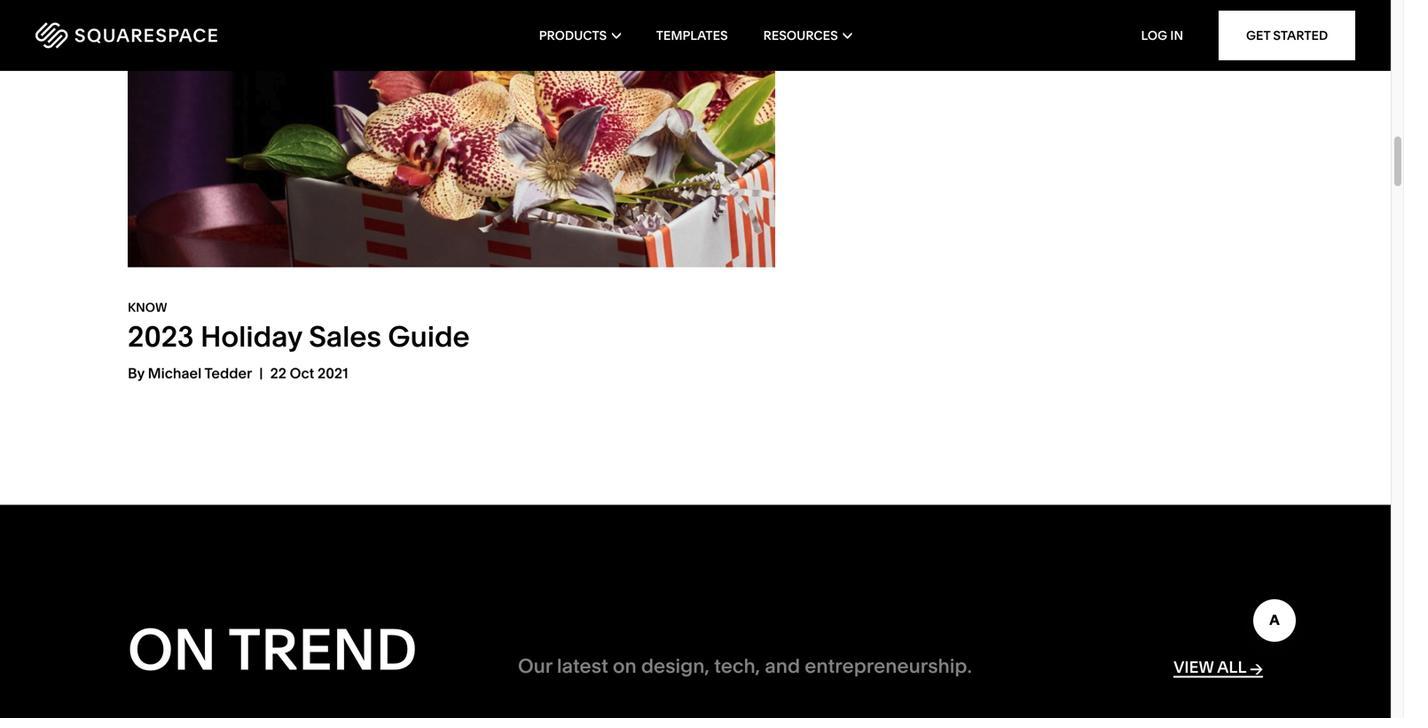 Task type: describe. For each thing, give the bounding box(es) containing it.
2021
[[318, 365, 348, 382]]

entrepreneurship.
[[805, 655, 972, 679]]

→
[[1250, 660, 1264, 679]]

view
[[1174, 658, 1214, 677]]

in
[[1171, 28, 1184, 43]]

tech,
[[714, 655, 761, 679]]

know
[[128, 300, 167, 315]]

our latest on design, tech, and entrepreneurship.
[[518, 655, 972, 679]]

sales
[[309, 319, 381, 354]]

templates link
[[656, 0, 728, 71]]

oct
[[290, 365, 314, 382]]

guide
[[388, 319, 470, 354]]

resources
[[764, 28, 838, 43]]

get started
[[1247, 28, 1329, 43]]

templates
[[656, 28, 728, 43]]

22
[[270, 365, 287, 382]]

log
[[1142, 28, 1168, 43]]

get
[[1247, 28, 1271, 43]]

holiday
[[201, 319, 302, 354]]

products
[[539, 28, 607, 43]]



Task type: vqa. For each thing, say whether or not it's contained in the screenshot.
"Get Started"
yes



Task type: locate. For each thing, give the bounding box(es) containing it.
all
[[1218, 658, 1247, 677]]

started
[[1274, 28, 1329, 43]]

view all →
[[1174, 658, 1264, 679]]

log             in link
[[1142, 28, 1184, 43]]

latest
[[557, 655, 609, 679]]

on
[[128, 615, 217, 685]]

get started link
[[1219, 11, 1356, 60]]

squarespace logo image
[[35, 22, 217, 49]]

trend
[[228, 615, 417, 685]]

2023
[[128, 319, 194, 354]]

products button
[[539, 0, 621, 71]]

squarespace logo link
[[35, 22, 300, 49]]

know 2023 holiday sales guide
[[128, 300, 470, 354]]

22 oct 2021
[[270, 365, 348, 382]]

michael
[[148, 365, 202, 382]]

by michael tedder
[[128, 365, 252, 382]]

log             in
[[1142, 28, 1184, 43]]

on trend
[[128, 615, 417, 685]]

and
[[765, 655, 801, 679]]

our
[[518, 655, 553, 679]]

resources button
[[764, 0, 852, 71]]

design,
[[641, 655, 710, 679]]

on
[[613, 655, 637, 679]]

by
[[128, 365, 145, 382]]

tedder
[[205, 365, 252, 382]]



